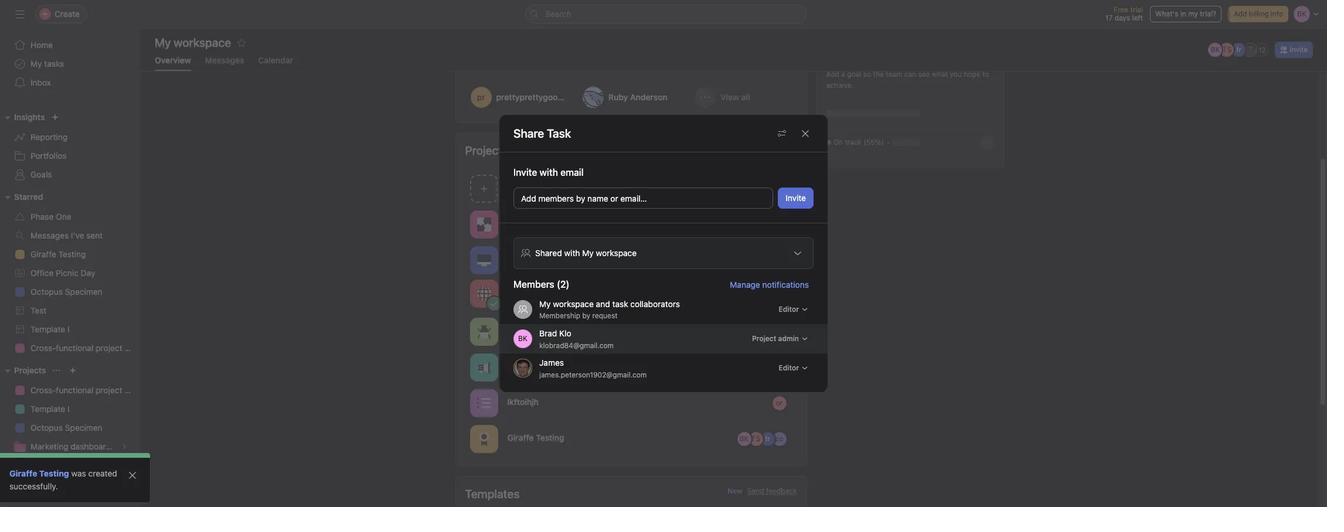 Task type: vqa. For each thing, say whether or not it's contained in the screenshot.
CREATE PROJECT BRIEF
no



Task type: describe. For each thing, give the bounding box(es) containing it.
achieve.
[[826, 81, 854, 90]]

my tasks link
[[7, 55, 134, 73]]

messages i've sent link
[[7, 226, 134, 245]]

members
[[538, 193, 574, 203]]

see
[[918, 70, 930, 79]]

ribbon image
[[477, 432, 491, 446]]

1 vertical spatial giraffe testing link
[[9, 468, 69, 478]]

with email
[[540, 167, 584, 178]]

editor for james.peterson1902@gmail.com
[[779, 363, 799, 372]]

manage
[[730, 279, 760, 289]]

insights button
[[0, 110, 45, 124]]

drisco's drinks
[[507, 284, 566, 294]]

manage notifications button
[[730, 279, 814, 289]]

add billing info
[[1234, 9, 1283, 18]]

name
[[588, 193, 608, 203]]

my for my tasks
[[30, 59, 42, 69]]

projects button
[[0, 363, 46, 378]]

invite for bottom invite button
[[33, 487, 54, 497]]

close image
[[128, 471, 137, 480]]

ja left 12
[[1247, 45, 1255, 54]]

giraffe testing inside giraffe testing link
[[30, 249, 86, 259]]

by inside my workspace and task collaborators membership by request
[[582, 311, 590, 320]]

was
[[71, 468, 86, 478]]

what's in my trial? button
[[1150, 6, 1222, 22]]

global element
[[0, 29, 141, 99]]

goals
[[30, 169, 52, 179]]

template i link inside projects element
[[7, 400, 134, 419]]

my
[[1188, 9, 1198, 18]]

add for add billing info
[[1234, 9, 1247, 18]]

on track (55%)
[[833, 138, 884, 147]]

add members by name or email…
[[521, 193, 647, 203]]

ts left 12
[[1223, 45, 1232, 54]]

puzzle image
[[477, 217, 491, 231]]

add a goal so the team can see what you hope to achieve.
[[826, 70, 989, 90]]

bk down trial? in the right top of the page
[[1211, 45, 1220, 54]]

inbox
[[30, 77, 51, 87]]

what's in my trial?
[[1155, 9, 1216, 18]]

drisco's
[[507, 284, 539, 294]]

specimen for middle octopus specimen link
[[65, 287, 102, 297]]

manage notifications
[[730, 279, 809, 289]]

portfolios
[[30, 151, 67, 161]]

project up dashboards
[[96, 385, 122, 395]]

you
[[950, 70, 962, 79]]

0 vertical spatial octopus specimen link
[[456, 242, 806, 278]]

team
[[886, 70, 902, 79]]

1 horizontal spatial task
[[507, 325, 525, 335]]

usersicon image
[[518, 305, 528, 314]]

info
[[1271, 9, 1283, 18]]

one
[[56, 212, 71, 222]]

home
[[30, 40, 53, 50]]

shared with my workspace option group
[[514, 237, 814, 269]]

new project
[[507, 183, 553, 193]]

successfully.
[[9, 481, 58, 491]]

dashboards
[[70, 441, 115, 451]]

projects element
[[0, 360, 141, 507]]

project
[[752, 334, 776, 343]]

search
[[545, 9, 572, 19]]

overview link
[[155, 55, 191, 71]]

2 vertical spatial testing
[[39, 468, 69, 478]]

starred
[[14, 192, 43, 202]]

ja inside share task dialog
[[519, 363, 527, 372]]

email…
[[621, 193, 647, 203]]

template i inside starred 'element'
[[30, 324, 70, 334]]

1 vertical spatial octopus specimen link
[[7, 283, 134, 301]]

messages link
[[205, 55, 244, 71]]

cross-functional project plan for cross-functional project plan link within starred 'element'
[[30, 343, 141, 353]]

1 vertical spatial or
[[776, 398, 783, 407]]

was created successfully.
[[9, 468, 117, 491]]

complete
[[517, 299, 549, 307]]

0 vertical spatial octopus
[[507, 254, 540, 264]]

0 vertical spatial giraffe testing link
[[7, 245, 134, 264]]

project inside starred 'element'
[[96, 343, 122, 353]]

2 vertical spatial giraffe
[[9, 468, 37, 478]]

1 vertical spatial template i
[[507, 361, 548, 371]]

projects inside dropdown button
[[14, 365, 46, 375]]

functional for cross-functional project plan link within the projects element
[[56, 385, 94, 395]]

membership
[[539, 311, 580, 320]]

cross-functional project plan link inside projects element
[[7, 381, 141, 400]]

task
[[612, 299, 628, 309]]

plan for cross-functional project plan link within the projects element
[[125, 385, 141, 395]]

what
[[932, 70, 948, 79]]

add members by name or email… button
[[514, 188, 773, 209]]

in
[[1181, 9, 1186, 18]]

test link
[[7, 301, 134, 320]]

octopus for middle octopus specimen link
[[30, 287, 63, 297]]

octopus for the bottom octopus specimen link
[[30, 423, 63, 433]]

created
[[88, 468, 117, 478]]

portfolios link
[[7, 147, 134, 165]]

my workspace and task collaborators membership by request
[[539, 299, 680, 320]]

project down add members by name or email…
[[574, 218, 602, 228]]

my for my workspace and task collaborators membership by request
[[539, 299, 551, 309]]

send feedback link
[[747, 486, 797, 497]]

specimen for the bottom octopus specimen link
[[65, 423, 102, 433]]

collaborators
[[630, 299, 680, 309]]

close this dialog image
[[801, 129, 810, 138]]

12
[[1259, 45, 1266, 54]]

1 vertical spatial template
[[507, 361, 543, 371]]

share task
[[514, 126, 571, 140]]

project admin button
[[747, 331, 814, 347]]

giraffe inside starred 'element'
[[30, 249, 56, 259]]

brad klo klobrad84@gmail.com
[[539, 328, 614, 350]]

phase one link
[[7, 208, 134, 226]]

left
[[1132, 13, 1143, 22]]

goals link
[[7, 165, 134, 184]]

template i link inside starred 'element'
[[7, 320, 134, 339]]

project admin
[[752, 334, 799, 343]]

fr for cross-functional project plan
[[765, 220, 770, 228]]

lkftoihjh
[[507, 397, 539, 407]]

plan for cross-functional project plan link within starred 'element'
[[125, 343, 141, 353]]

bk left '9'
[[740, 220, 749, 228]]

james.peterson1902@gmail.com
[[539, 370, 647, 379]]

home link
[[7, 36, 134, 55]]

9
[[777, 220, 782, 229]]

bug image
[[477, 324, 491, 339]]

calendar link
[[258, 55, 293, 71]]

0 vertical spatial invite button
[[1275, 42, 1313, 58]]

day
[[81, 268, 95, 278]]

search button
[[525, 5, 807, 23]]

2 vertical spatial giraffe testing
[[9, 468, 69, 478]]

picnic
[[56, 268, 78, 278]]

0 vertical spatial cross-functional project plan
[[507, 218, 621, 228]]

editor button for workspace
[[774, 301, 814, 318]]

1 horizontal spatial projects
[[465, 144, 508, 157]]

template i inside projects element
[[30, 404, 70, 414]]

insights element
[[0, 107, 141, 186]]



Task type: locate. For each thing, give the bounding box(es) containing it.
giraffe testing link up successfully.
[[9, 468, 69, 478]]

request
[[592, 311, 618, 320]]

add to starred image
[[237, 38, 246, 47]]

template inside starred 'element'
[[30, 324, 65, 334]]

new down invite with email
[[507, 183, 524, 193]]

octopus up drisco's
[[507, 254, 540, 264]]

cross-functional project plan down test link
[[30, 343, 141, 353]]

messages down add to starred "icon"
[[205, 55, 244, 65]]

project down invite with email
[[526, 183, 553, 193]]

add inside "add a goal so the team can see what you hope to achieve."
[[826, 70, 839, 79]]

ts left co
[[751, 434, 760, 443]]

0 vertical spatial editor button
[[774, 301, 814, 318]]

1 vertical spatial by
[[582, 311, 590, 320]]

1 vertical spatial my
[[539, 299, 551, 309]]

can
[[904, 70, 916, 79]]

megaphone image
[[477, 360, 491, 374]]

cross-functional project plan
[[507, 218, 621, 228], [30, 343, 141, 353], [30, 385, 141, 395]]

1 vertical spatial invite button
[[778, 188, 814, 209]]

add for add members by name or email…
[[521, 193, 536, 203]]

project permissions image
[[777, 129, 787, 138]]

1 horizontal spatial my
[[539, 299, 551, 309]]

a
[[841, 70, 845, 79]]

my inside global element
[[30, 59, 42, 69]]

0 vertical spatial fr
[[1236, 45, 1242, 54]]

cross-functional project plan link inside starred 'element'
[[7, 339, 141, 358]]

2 vertical spatial plan
[[125, 385, 141, 395]]

0 vertical spatial add
[[1234, 9, 1247, 18]]

giraffe testing up office picnic day on the bottom left of page
[[30, 249, 86, 259]]

invite up project privacy dialog icon
[[786, 193, 806, 203]]

hide sidebar image
[[15, 9, 25, 19]]

1 vertical spatial editor button
[[774, 360, 814, 376]]

1 vertical spatial i
[[545, 361, 548, 371]]

or up co
[[776, 398, 783, 407]]

james
[[539, 357, 564, 367]]

ts down manage notifications
[[763, 291, 772, 300]]

cross- up projects dropdown button
[[30, 343, 56, 353]]

bk left admin
[[763, 327, 772, 336]]

template i up "lkftoihjh"
[[507, 361, 548, 371]]

specimen inside starred 'element'
[[65, 287, 102, 297]]

1 vertical spatial giraffe testing
[[507, 432, 564, 442]]

0 horizontal spatial invite button
[[11, 481, 62, 502]]

editor down admin
[[779, 363, 799, 372]]

0 vertical spatial testing
[[58, 249, 86, 259]]

functional inside projects element
[[56, 385, 94, 395]]

shared
[[535, 248, 562, 258]]

i down the brad
[[545, 361, 548, 371]]

1 vertical spatial cross-functional project plan link
[[7, 381, 141, 400]]

1 vertical spatial projects
[[14, 365, 46, 375]]

task link
[[7, 456, 134, 475]]

octopus specimen link
[[456, 242, 806, 278], [7, 283, 134, 301], [7, 419, 134, 437]]

brad
[[539, 328, 557, 338]]

plan inside starred 'element'
[[125, 343, 141, 353]]

template up marketing
[[30, 404, 65, 414]]

cross- for cross-functional project plan link within the projects element
[[30, 385, 56, 395]]

1 vertical spatial octopus
[[30, 287, 63, 297]]

0 horizontal spatial new
[[507, 183, 524, 193]]

bk left co
[[740, 434, 749, 443]]

octopus inside projects element
[[30, 423, 63, 433]]

0 horizontal spatial projects
[[14, 365, 46, 375]]

0 vertical spatial by
[[576, 193, 585, 203]]

octopus up marketing
[[30, 423, 63, 433]]

template i up marketing
[[30, 404, 70, 414]]

functional down members
[[533, 218, 572, 228]]

new send feedback
[[728, 487, 797, 495]]

share task dialog
[[499, 115, 828, 392]]

bk left the brad
[[518, 334, 528, 343]]

tasks
[[44, 59, 64, 69]]

2 vertical spatial i
[[67, 404, 70, 414]]

cross- inside projects element
[[30, 385, 56, 395]]

free trial 17 days left
[[1106, 5, 1143, 22]]

sent
[[86, 230, 103, 240]]

2 horizontal spatial invite button
[[1275, 42, 1313, 58]]

1 editor from the top
[[779, 305, 799, 314]]

messages inside starred 'element'
[[30, 230, 69, 240]]

days
[[1115, 13, 1130, 22]]

specimen inside projects element
[[65, 423, 102, 433]]

office
[[30, 268, 54, 278]]

1 vertical spatial plan
[[125, 343, 141, 353]]

projects
[[465, 144, 508, 157], [14, 365, 46, 375]]

2 vertical spatial cross-
[[30, 385, 56, 395]]

ja
[[1247, 45, 1255, 54], [740, 291, 748, 300], [776, 327, 783, 336], [776, 363, 783, 371], [519, 363, 527, 372]]

the
[[873, 70, 884, 79]]

octopus specimen for middle octopus specimen link
[[30, 287, 102, 297]]

editor down 6 on the bottom of the page
[[779, 305, 799, 314]]

globe image
[[477, 286, 491, 300]]

octopus specimen link down the picnic
[[7, 283, 134, 301]]

phase
[[30, 212, 54, 222]]

template i link down test
[[7, 320, 134, 339]]

octopus down the office
[[30, 287, 63, 297]]

messages i've sent
[[30, 230, 103, 240]]

templates
[[465, 487, 520, 501]]

cross-functional project plan up dashboards
[[30, 385, 141, 395]]

1 vertical spatial testing
[[536, 432, 564, 442]]

giraffe down "lkftoihjh"
[[507, 432, 534, 442]]

0 vertical spatial template i
[[30, 324, 70, 334]]

cross-functional project plan inside projects element
[[30, 385, 141, 395]]

template i link up marketing dashboards
[[7, 400, 134, 419]]

0 vertical spatial my workspace
[[155, 36, 231, 49]]

i inside starred 'element'
[[67, 324, 70, 334]]

invite right 12
[[1290, 45, 1308, 54]]

testing up successfully.
[[39, 468, 69, 478]]

my inside my workspace and task collaborators membership by request
[[539, 299, 551, 309]]

feedback
[[766, 487, 797, 495]]

james james.peterson1902@gmail.com
[[539, 357, 647, 379]]

by inside button
[[576, 193, 585, 203]]

editor button
[[774, 301, 814, 318], [774, 360, 814, 376]]

search list box
[[525, 5, 807, 23]]

ja left the james
[[519, 363, 527, 372]]

octopus specimen inside starred 'element'
[[30, 287, 102, 297]]

0 vertical spatial plan
[[604, 218, 621, 228]]

add
[[1234, 9, 1247, 18], [826, 70, 839, 79], [521, 193, 536, 203]]

0 horizontal spatial or
[[611, 193, 618, 203]]

1 vertical spatial cross-
[[30, 343, 56, 353]]

(55%)
[[864, 138, 884, 147]]

invite down task link
[[33, 487, 54, 497]]

new left send
[[728, 487, 743, 495]]

1 vertical spatial editor
[[779, 363, 799, 372]]

0 vertical spatial projects
[[465, 144, 508, 157]]

cross-functional project plan link down test link
[[7, 339, 141, 358]]

giraffe up the office
[[30, 249, 56, 259]]

invite button up '9'
[[778, 188, 814, 209]]

0 vertical spatial i
[[67, 324, 70, 334]]

i up marketing dashboards
[[67, 404, 70, 414]]

0 vertical spatial or
[[611, 193, 618, 203]]

computer image
[[477, 253, 491, 267]]

editor for workspace
[[779, 305, 799, 314]]

editor button down 6 on the bottom of the page
[[774, 301, 814, 318]]

template up "lkftoihjh"
[[507, 361, 543, 371]]

or inside add members by name or email… button
[[611, 193, 618, 203]]

octopus inside starred 'element'
[[30, 287, 63, 297]]

reporting link
[[7, 128, 134, 147]]

2 vertical spatial octopus
[[30, 423, 63, 433]]

1 horizontal spatial my workspace
[[582, 248, 637, 258]]

octopus specimen up marketing dashboards link on the left bottom of page
[[30, 423, 102, 433]]

1 template i link from the top
[[7, 320, 134, 339]]

1 vertical spatial specimen
[[65, 287, 102, 297]]

0 vertical spatial task
[[507, 325, 525, 335]]

0 vertical spatial editor
[[779, 305, 799, 314]]

phase one
[[30, 212, 71, 222]]

bk
[[1211, 45, 1220, 54], [740, 220, 749, 228], [751, 291, 761, 300], [763, 327, 772, 336], [518, 334, 528, 343], [740, 434, 749, 443]]

fr left 12
[[1236, 45, 1242, 54]]

1 cross-functional project plan link from the top
[[7, 339, 141, 358]]

i inside projects element
[[67, 404, 70, 414]]

invite button right 12
[[1275, 42, 1313, 58]]

1 vertical spatial giraffe
[[507, 432, 534, 442]]

giraffe testing down "lkftoihjh"
[[507, 432, 564, 442]]

template i down test
[[30, 324, 70, 334]]

6
[[777, 291, 782, 300]]

i
[[67, 324, 70, 334], [545, 361, 548, 371], [67, 404, 70, 414]]

template i link
[[7, 320, 134, 339], [7, 400, 134, 419]]

klo
[[559, 328, 571, 338]]

calendar
[[258, 55, 293, 65]]

specimen down day
[[65, 287, 102, 297]]

giraffe testing up successfully.
[[9, 468, 69, 478]]

messages down phase one
[[30, 230, 69, 240]]

2 vertical spatial invite button
[[11, 481, 62, 502]]

plan
[[604, 218, 621, 228], [125, 343, 141, 353], [125, 385, 141, 395]]

insights
[[14, 112, 45, 122]]

invite with email
[[514, 167, 584, 178]]

free
[[1114, 5, 1129, 14]]

reporting
[[30, 132, 67, 142]]

task
[[507, 325, 525, 335], [30, 460, 48, 470]]

2 horizontal spatial add
[[1234, 9, 1247, 18]]

octopus specimen link up "task" on the bottom left
[[456, 242, 806, 278]]

task down usersicon
[[507, 325, 525, 335]]

2 vertical spatial template i
[[30, 404, 70, 414]]

new for new send feedback
[[728, 487, 743, 495]]

2 vertical spatial template
[[30, 404, 65, 414]]

notifications
[[762, 279, 809, 289]]

project down test link
[[96, 343, 122, 353]]

invite
[[1290, 45, 1308, 54], [514, 167, 537, 178], [786, 193, 806, 203], [33, 487, 54, 497]]

1 vertical spatial octopus specimen
[[30, 287, 102, 297]]

by left name
[[576, 193, 585, 203]]

1 editor button from the top
[[774, 301, 814, 318]]

marketing
[[30, 441, 68, 451]]

my workspace inside option group
[[582, 248, 637, 258]]

on
[[833, 138, 843, 147]]

invite for invite button to the top
[[1290, 45, 1308, 54]]

testing inside starred 'element'
[[58, 249, 86, 259]]

0 vertical spatial giraffe testing
[[30, 249, 86, 259]]

shared with my workspace
[[535, 248, 637, 258]]

task down marketing
[[30, 460, 48, 470]]

octopus specimen up members (2)
[[507, 254, 581, 264]]

0 vertical spatial my
[[30, 59, 42, 69]]

1 vertical spatial my workspace
[[582, 248, 637, 258]]

0 horizontal spatial task
[[30, 460, 48, 470]]

giraffe testing link up the picnic
[[7, 245, 134, 264]]

1 horizontal spatial invite button
[[778, 188, 814, 209]]

cross- down new project
[[507, 218, 533, 228]]

1 vertical spatial fr
[[765, 220, 770, 228]]

testing down messages i've sent link
[[58, 249, 86, 259]]

testing down "lkftoihjh"
[[536, 432, 564, 442]]

specimen up drinks
[[543, 254, 581, 264]]

2 cross-functional project plan link from the top
[[7, 381, 141, 400]]

0 vertical spatial template i link
[[7, 320, 134, 339]]

invite button
[[1275, 42, 1313, 58], [778, 188, 814, 209], [11, 481, 62, 502]]

octopus specimen down the picnic
[[30, 287, 102, 297]]

2 editor from the top
[[779, 363, 799, 372]]

i've
[[71, 230, 84, 240]]

template down test
[[30, 324, 65, 334]]

2 vertical spatial specimen
[[65, 423, 102, 433]]

0 vertical spatial cross-
[[507, 218, 533, 228]]

task inside task link
[[30, 460, 48, 470]]

1 vertical spatial cross-functional project plan
[[30, 343, 141, 353]]

1 horizontal spatial add
[[826, 70, 839, 79]]

1 horizontal spatial or
[[776, 398, 783, 407]]

i down test link
[[67, 324, 70, 334]]

drinks
[[541, 284, 566, 294]]

2 vertical spatial add
[[521, 193, 536, 203]]

editor button for james.peterson1902@gmail.com
[[774, 360, 814, 376]]

specimen up dashboards
[[65, 423, 102, 433]]

functional inside starred 'element'
[[56, 343, 94, 353]]

new for new project
[[507, 183, 524, 193]]

2 vertical spatial octopus specimen
[[30, 423, 102, 433]]

add inside share task dialog
[[521, 193, 536, 203]]

giraffe up successfully.
[[9, 468, 37, 478]]

starred element
[[0, 186, 141, 360]]

functional for cross-functional project plan link within starred 'element'
[[56, 343, 94, 353]]

hope
[[964, 70, 981, 79]]

cross-functional project plan link down projects dropdown button
[[7, 381, 141, 400]]

add left billing at the top of page
[[1234, 9, 1247, 18]]

1 vertical spatial messages
[[30, 230, 69, 240]]

functional up marketing dashboards
[[56, 385, 94, 395]]

octopus specimen for the bottom octopus specimen link
[[30, 423, 102, 433]]

2 vertical spatial fr
[[765, 434, 770, 443]]

project privacy dialog image
[[793, 249, 803, 258]]

my left tasks
[[30, 59, 42, 69]]

add left members
[[521, 193, 536, 203]]

cross-
[[507, 218, 533, 228], [30, 343, 56, 353], [30, 385, 56, 395]]

cross- for cross-functional project plan link within starred 'element'
[[30, 343, 56, 353]]

cross- down projects dropdown button
[[30, 385, 56, 395]]

17
[[1106, 13, 1113, 22]]

0 vertical spatial giraffe
[[30, 249, 56, 259]]

messages for messages i've sent
[[30, 230, 69, 240]]

my down drisco's drinks
[[539, 299, 551, 309]]

functional down test link
[[56, 343, 94, 353]]

2 vertical spatial cross-functional project plan
[[30, 385, 141, 395]]

octopus specimen inside projects element
[[30, 423, 102, 433]]

testing
[[58, 249, 86, 259], [536, 432, 564, 442], [39, 468, 69, 478]]

my workspace right with
[[582, 248, 637, 258]]

messages for messages
[[205, 55, 244, 65]]

0 vertical spatial octopus specimen
[[507, 254, 581, 264]]

bk inside share task dialog
[[518, 334, 528, 343]]

1 vertical spatial new
[[728, 487, 743, 495]]

0 horizontal spatial my
[[30, 59, 42, 69]]

1 horizontal spatial new
[[728, 487, 743, 495]]

2 template i link from the top
[[7, 400, 134, 419]]

add billing info button
[[1229, 6, 1289, 22]]

1 horizontal spatial messages
[[205, 55, 244, 65]]

0 vertical spatial specimen
[[543, 254, 581, 264]]

0 horizontal spatial my workspace
[[155, 36, 231, 49]]

fr left '9'
[[765, 220, 770, 228]]

0 horizontal spatial add
[[521, 193, 536, 203]]

octopus specimen link up marketing dashboards
[[7, 419, 134, 437]]

0 horizontal spatial messages
[[30, 230, 69, 240]]

ja down project admin dropdown button
[[776, 363, 783, 371]]

goal
[[847, 70, 861, 79]]

ja down 6 on the bottom of the page
[[776, 327, 783, 336]]

to
[[983, 70, 989, 79]]

0 vertical spatial new
[[507, 183, 524, 193]]

invite for with email
[[514, 167, 537, 178]]

2 vertical spatial octopus specimen link
[[7, 419, 134, 437]]

1 vertical spatial template i link
[[7, 400, 134, 419]]

invite button down task link
[[11, 481, 62, 502]]

0 vertical spatial template
[[30, 324, 65, 334]]

by down 'workspace'
[[582, 311, 590, 320]]

or right name
[[611, 193, 618, 203]]

plan inside projects element
[[125, 385, 141, 395]]

add left a
[[826, 70, 839, 79]]

add for add a goal so the team can see what you hope to achieve.
[[826, 70, 839, 79]]

0 vertical spatial functional
[[533, 218, 572, 228]]

fr for giraffe testing
[[765, 434, 770, 443]]

messages
[[205, 55, 244, 65], [30, 230, 69, 240]]

1 vertical spatial functional
[[56, 343, 94, 353]]

trial?
[[1200, 9, 1216, 18]]

ts left '9'
[[751, 220, 760, 228]]

ja down manage on the right of page
[[740, 291, 748, 300]]

cross- inside starred 'element'
[[30, 343, 56, 353]]

fr left co
[[765, 434, 770, 443]]

my workspace up overview
[[155, 36, 231, 49]]

2 vertical spatial functional
[[56, 385, 94, 395]]

cross-functional project plan down members
[[507, 218, 621, 228]]

billing
[[1249, 9, 1269, 18]]

1 vertical spatial task
[[30, 460, 48, 470]]

2 editor button from the top
[[774, 360, 814, 376]]

1 vertical spatial add
[[826, 70, 839, 79]]

my workspace
[[155, 36, 231, 49], [582, 248, 637, 258]]

0 vertical spatial cross-functional project plan link
[[7, 339, 141, 358]]

list image
[[477, 396, 491, 410]]

invite up new project
[[514, 167, 537, 178]]

marketing dashboards link
[[7, 437, 134, 456]]

klobrad84@gmail.com
[[539, 341, 614, 350]]

trial
[[1130, 5, 1143, 14]]

0 vertical spatial messages
[[205, 55, 244, 65]]

editor button down admin
[[774, 360, 814, 376]]

template inside projects element
[[30, 404, 65, 414]]

cross-functional project plan inside starred 'element'
[[30, 343, 141, 353]]

editor
[[779, 305, 799, 314], [779, 363, 799, 372]]

ts
[[1223, 45, 1232, 54], [751, 220, 760, 228], [763, 291, 772, 300], [751, 434, 760, 443]]

workspace
[[553, 299, 594, 309]]

bk down manage on the right of page
[[751, 291, 761, 300]]

cross-functional project plan for cross-functional project plan link within the projects element
[[30, 385, 141, 395]]

office picnic day
[[30, 268, 95, 278]]



